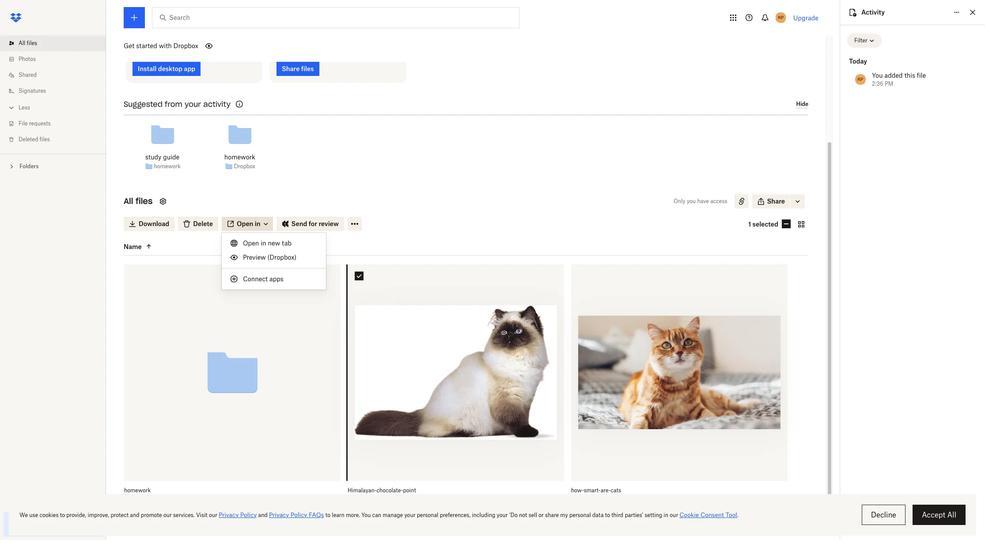 Task type: locate. For each thing, give the bounding box(es) containing it.
all
[[19, 40, 25, 46], [124, 196, 133, 206]]

dropbox
[[173, 42, 198, 49], [234, 163, 255, 170]]

name button
[[124, 241, 198, 252]]

open in new tab menu item
[[222, 236, 326, 251]]

1 horizontal spatial all
[[124, 196, 133, 206]]

folder
[[124, 496, 140, 503]]

folders
[[19, 163, 39, 170]]

0 horizontal spatial •
[[366, 496, 367, 503]]

2 • from the left
[[585, 496, 587, 503]]

your
[[185, 100, 201, 108]]

list
[[0, 30, 106, 154], [847, 48, 978, 96]]

preview (dropbox) menu item
[[222, 251, 326, 265]]

file
[[19, 120, 28, 127]]

0 horizontal spatial homework link
[[154, 162, 181, 171]]

you added this file 2:36 pm
[[872, 72, 926, 87]]

homework link up dropbox "link"
[[224, 152, 255, 162]]

files
[[206, 40, 217, 46], [27, 40, 37, 46], [40, 136, 50, 143], [136, 196, 153, 206]]

you
[[872, 72, 883, 79]]

1 horizontal spatial all files
[[124, 196, 153, 206]]

0 horizontal spatial dropbox
[[173, 42, 198, 49]]

on right work
[[199, 40, 205, 46]]

apps
[[269, 275, 284, 283]]

himalayan-
[[348, 487, 377, 494]]

activity
[[203, 100, 231, 108]]

• left 50.21
[[366, 496, 367, 503]]

webp
[[348, 496, 364, 503]]

1 horizontal spatial homework link
[[224, 152, 255, 162]]

folder, homework row
[[124, 264, 341, 509]]

0 horizontal spatial list
[[0, 30, 106, 154]]

homework button
[[124, 487, 321, 494]]

1 • from the left
[[366, 496, 367, 503]]

dropbox image
[[7, 9, 25, 27]]

1 horizontal spatial kb
[[604, 496, 612, 503]]

•
[[366, 496, 367, 503], [585, 496, 587, 503]]

file requests
[[19, 120, 51, 127]]

homework link
[[224, 152, 255, 162], [154, 162, 181, 171]]

0 vertical spatial all files
[[19, 40, 37, 46]]

homework link down guide
[[154, 162, 181, 171]]

photos link
[[7, 51, 106, 67]]

1 vertical spatial homework
[[154, 163, 181, 170]]

1 horizontal spatial on
[[199, 40, 205, 46]]

started
[[136, 42, 157, 49]]

cats
[[611, 487, 621, 494]]

deleted files link
[[7, 132, 106, 148]]

0 horizontal spatial all
[[19, 40, 25, 46]]

1 horizontal spatial dropbox
[[234, 163, 255, 170]]

1 vertical spatial all
[[124, 196, 133, 206]]

with
[[159, 42, 172, 49]]

you
[[687, 198, 696, 204]]

study
[[145, 153, 161, 161]]

1 horizontal spatial •
[[585, 496, 587, 503]]

upgrade link
[[793, 14, 819, 21]]

and
[[236, 40, 245, 46]]

homework down guide
[[154, 163, 181, 170]]

how-
[[571, 487, 584, 494]]

name
[[124, 243, 142, 250]]

offline
[[218, 40, 234, 46]]

dropbox link
[[234, 162, 255, 171]]

homework up dropbox "link"
[[224, 153, 255, 161]]

0 horizontal spatial homework
[[124, 487, 151, 494]]

get
[[124, 42, 134, 49]]

on
[[149, 40, 156, 46], [199, 40, 205, 46]]

selected
[[753, 220, 778, 228]]

2 vertical spatial homework
[[124, 487, 151, 494]]

1 horizontal spatial homework
[[154, 163, 181, 170]]

all files inside list item
[[19, 40, 37, 46]]

how-smart-are-cats button
[[571, 487, 768, 494]]

homework
[[224, 153, 255, 161], [154, 163, 181, 170], [124, 487, 151, 494]]

list containing today
[[847, 48, 978, 96]]

2 horizontal spatial homework
[[224, 153, 255, 161]]

how-smart-are-cats avif • 26.66 kb
[[571, 487, 621, 503]]

file, how-smart-are-cats.avif row
[[571, 264, 788, 509]]

stay
[[133, 48, 143, 55]]

homework up folder
[[124, 487, 151, 494]]

1 selected
[[748, 220, 778, 228]]

in
[[261, 239, 266, 247]]

open
[[243, 239, 259, 247]]

all files
[[19, 40, 37, 46], [124, 196, 153, 206]]

0 horizontal spatial kb
[[384, 496, 391, 503]]

0 vertical spatial all
[[19, 40, 25, 46]]

1 horizontal spatial list
[[847, 48, 978, 96]]

0 vertical spatial homework
[[224, 153, 255, 161]]

files inside the install on desktop to work on files offline and stay synced.
[[206, 40, 217, 46]]

1 vertical spatial homework link
[[154, 162, 181, 171]]

kb down "are-"
[[604, 496, 612, 503]]

26.66
[[588, 496, 603, 503]]

features
[[54, 518, 72, 523]]

kb down chocolate- at the bottom of page
[[384, 496, 391, 503]]

himalayan-chocolate-point webp • 50.21 kb
[[348, 487, 416, 503]]

• right avif
[[585, 496, 587, 503]]

install
[[133, 40, 148, 46]]

0 horizontal spatial on
[[149, 40, 156, 46]]

2 kb from the left
[[604, 496, 612, 503]]

point
[[403, 487, 416, 494]]

desktop
[[157, 40, 177, 46]]

get started with dropbox
[[124, 42, 198, 49]]

connect apps menu item
[[222, 272, 326, 286]]

deleted
[[19, 136, 38, 143]]

0 vertical spatial dropbox
[[173, 42, 198, 49]]

kb
[[384, 496, 391, 503], [604, 496, 612, 503]]

activity
[[862, 8, 885, 16]]

on up synced.
[[149, 40, 156, 46]]

all inside list item
[[19, 40, 25, 46]]

0 horizontal spatial all files
[[19, 40, 37, 46]]

1 kb from the left
[[384, 496, 391, 503]]



Task type: describe. For each thing, give the bounding box(es) containing it.
quota usage element
[[9, 517, 23, 531]]

himalayan-chocolate-point button
[[348, 487, 545, 494]]

free
[[44, 518, 53, 523]]

synced.
[[144, 48, 163, 55]]

list containing all files
[[0, 30, 106, 154]]

connect
[[243, 275, 268, 283]]

requests
[[29, 120, 51, 127]]

1
[[748, 220, 751, 228]]

• inside himalayan-chocolate-point webp • 50.21 kb
[[366, 496, 367, 503]]

0 vertical spatial homework link
[[224, 152, 255, 162]]

signatures
[[19, 87, 46, 94]]

added
[[885, 72, 903, 79]]

50.21
[[369, 496, 382, 503]]

pm
[[885, 80, 893, 87]]

suggested from your activity
[[124, 100, 231, 108]]

close right sidebar image
[[968, 7, 978, 18]]

avif
[[571, 496, 584, 503]]

chocolate-
[[377, 487, 403, 494]]

kb inside how-smart-are-cats avif • 26.66 kb
[[604, 496, 612, 503]]

less
[[19, 104, 30, 111]]

open in new tab
[[243, 239, 292, 247]]

1 vertical spatial all files
[[124, 196, 153, 206]]

guide
[[163, 153, 180, 161]]

explore
[[27, 518, 43, 523]]

2:36
[[872, 80, 883, 87]]

study guide
[[145, 153, 180, 161]]

all files link
[[7, 35, 106, 51]]

(dropbox)
[[268, 254, 297, 261]]

have
[[697, 198, 709, 204]]

preview
[[243, 254, 266, 261]]

tab
[[282, 239, 292, 247]]

homework inside 'folder, homework' row
[[124, 487, 151, 494]]

photos
[[19, 56, 36, 62]]

shared
[[19, 72, 37, 78]]

to
[[179, 40, 184, 46]]

less image
[[7, 103, 16, 112]]

1 vertical spatial dropbox
[[234, 163, 255, 170]]

from
[[165, 100, 182, 108]]

new
[[268, 239, 280, 247]]

explore free features
[[27, 518, 72, 523]]

file
[[917, 72, 926, 79]]

kb inside himalayan-chocolate-point webp • 50.21 kb
[[384, 496, 391, 503]]

• inside how-smart-are-cats avif • 26.66 kb
[[585, 496, 587, 503]]

suggested
[[124, 100, 163, 108]]

only
[[674, 198, 685, 204]]

shared link
[[7, 67, 106, 83]]

work
[[185, 40, 197, 46]]

install on desktop to work on files offline and stay synced.
[[133, 40, 245, 55]]

share
[[767, 197, 785, 205]]

connect apps
[[243, 275, 284, 283]]

files inside list item
[[27, 40, 37, 46]]

file requests link
[[7, 116, 106, 132]]

study guide link
[[145, 152, 180, 162]]

quota usage image
[[9, 517, 23, 531]]

deleted files
[[19, 136, 50, 143]]

are-
[[601, 487, 611, 494]]

homework folder
[[124, 487, 151, 503]]

1 on from the left
[[149, 40, 156, 46]]

file, himalayan-chocolate-point.webp row
[[348, 264, 564, 509]]

access
[[710, 198, 727, 204]]

all files list item
[[0, 35, 106, 51]]

signatures link
[[7, 83, 106, 99]]

only you have access
[[674, 198, 727, 204]]

preview (dropbox)
[[243, 254, 297, 261]]

share button
[[752, 194, 790, 208]]

today
[[849, 57, 867, 65]]

smart-
[[584, 487, 601, 494]]

this
[[905, 72, 915, 79]]

upgrade
[[793, 14, 819, 21]]

folders button
[[0, 159, 106, 173]]

2 on from the left
[[199, 40, 205, 46]]



Task type: vqa. For each thing, say whether or not it's contained in the screenshot.
the rightmost All
yes



